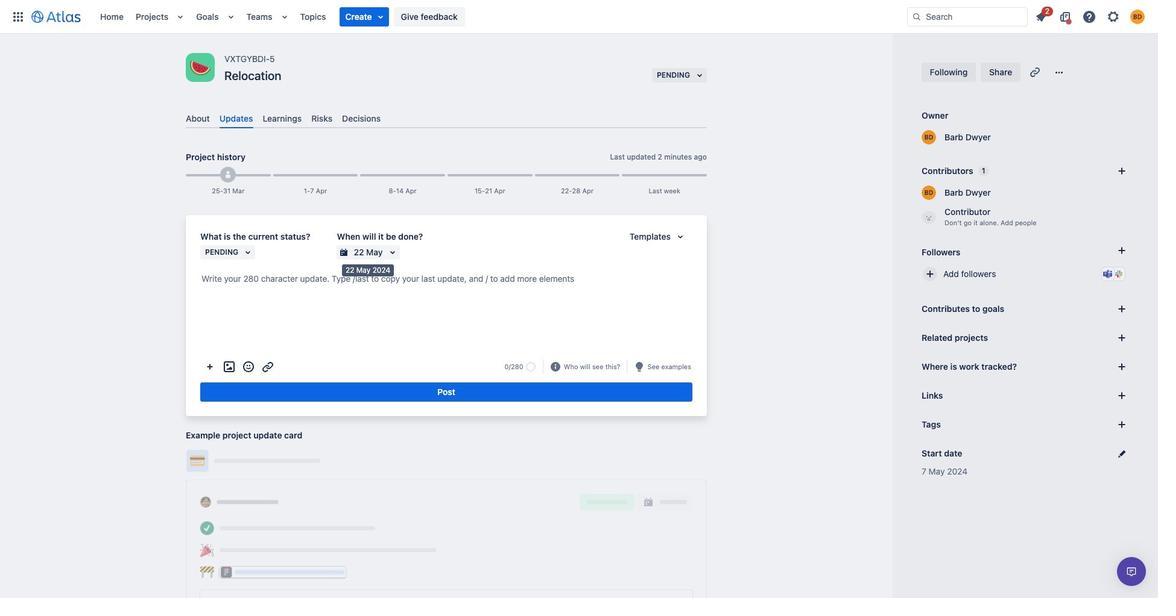 Task type: locate. For each thing, give the bounding box(es) containing it.
help image
[[1082, 9, 1097, 24]]

more actions image
[[203, 360, 217, 375]]

insert emoji image
[[241, 360, 256, 375]]

Main content area, start typing to enter text. text field
[[200, 272, 692, 291]]

slack logo showing nan channels are connected to this project image
[[1114, 270, 1124, 279]]

list item inside list
[[339, 7, 389, 26]]

tab list
[[181, 109, 712, 129]]

Search field
[[907, 7, 1028, 26]]

list item
[[1030, 5, 1053, 26], [339, 7, 389, 26]]

0 horizontal spatial list item
[[339, 7, 389, 26]]

tooltip
[[342, 265, 394, 277]]

msteams logo showing  channels are connected to this project image
[[1103, 270, 1113, 279]]

added new contributor image
[[223, 170, 233, 180]]

0 horizontal spatial list
[[94, 0, 907, 33]]

top element
[[7, 0, 907, 33]]

None search field
[[907, 7, 1028, 26]]

add files, videos, or images image
[[222, 360, 236, 375]]

banner
[[0, 0, 1158, 34]]

search image
[[912, 12, 922, 21]]

list
[[94, 0, 907, 33], [1030, 5, 1151, 26]]



Task type: describe. For each thing, give the bounding box(es) containing it.
settings image
[[1106, 9, 1121, 24]]

notifications image
[[1034, 9, 1048, 24]]

add follower image
[[923, 267, 937, 282]]

add a follower image
[[1115, 244, 1129, 258]]

1 horizontal spatial list item
[[1030, 5, 1053, 26]]

1 horizontal spatial list
[[1030, 5, 1151, 26]]

switch to... image
[[11, 9, 25, 24]]

open intercom messenger image
[[1124, 565, 1139, 580]]

account image
[[1130, 9, 1145, 24]]

insert link image
[[261, 360, 275, 375]]



Task type: vqa. For each thing, say whether or not it's contained in the screenshot.
switch to... image
yes



